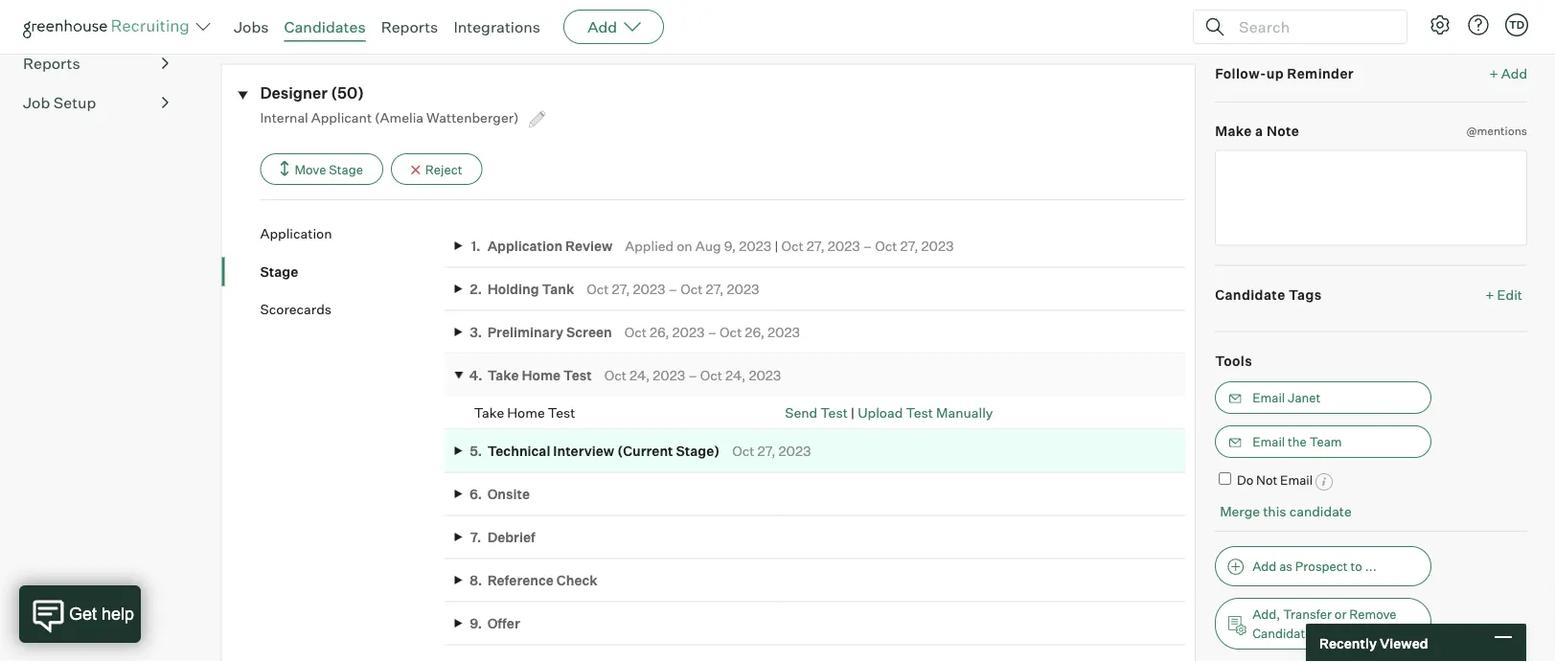 Task type: describe. For each thing, give the bounding box(es) containing it.
move
[[295, 162, 326, 177]]

scorecards
[[260, 301, 332, 318]]

transfer
[[1284, 607, 1332, 622]]

application link
[[260, 224, 445, 243]]

reject button
[[391, 153, 483, 185]]

holding
[[488, 281, 539, 297]]

pipeline
[[23, 15, 81, 34]]

Do Not Email checkbox
[[1219, 473, 1232, 485]]

9.
[[470, 615, 482, 632]]

move stage
[[295, 162, 363, 177]]

...
[[1366, 559, 1377, 574]]

as
[[1280, 559, 1293, 574]]

on 1 job link
[[221, 11, 273, 39]]

6.
[[470, 486, 482, 503]]

add button
[[564, 10, 664, 44]]

move stage button
[[260, 153, 383, 185]]

recently viewed
[[1320, 635, 1429, 652]]

1 horizontal spatial application
[[488, 237, 563, 254]]

td button
[[1502, 10, 1533, 40]]

interview
[[553, 443, 615, 459]]

technical
[[488, 443, 551, 459]]

candidate
[[1290, 503, 1352, 520]]

tools
[[1216, 352, 1253, 369]]

2 vertical spatial email
[[1281, 473, 1313, 488]]

@mentions
[[1467, 124, 1528, 138]]

internal applicant (amelia wattenberger)
[[260, 109, 522, 126]]

merge this candidate link
[[1220, 503, 1352, 520]]

applied
[[625, 237, 674, 254]]

greenhouse recruiting image
[[23, 15, 196, 38]]

review
[[566, 237, 613, 254]]

on
[[221, 11, 239, 27]]

details
[[399, 11, 443, 27]]

7. debrief
[[471, 529, 536, 546]]

td
[[1510, 18, 1525, 31]]

a
[[1256, 123, 1264, 140]]

add, transfer or remove candidate's jobs
[[1253, 607, 1397, 641]]

1 vertical spatial reports link
[[23, 52, 169, 75]]

linkedin link
[[465, 11, 520, 39]]

take home test
[[474, 405, 575, 421]]

pipeline link
[[23, 13, 169, 36]]

internal
[[260, 109, 308, 126]]

screen
[[566, 324, 612, 341]]

@mentions link
[[1467, 122, 1528, 141]]

2.
[[470, 281, 482, 297]]

1 horizontal spatial reports link
[[381, 17, 438, 36]]

make a note
[[1216, 123, 1300, 140]]

(current
[[617, 443, 673, 459]]

add inside 'link'
[[1502, 65, 1528, 82]]

stage link
[[260, 262, 445, 281]]

applicant
[[311, 109, 372, 126]]

6. onsite
[[470, 486, 530, 503]]

email for email the team
[[1253, 434, 1286, 450]]

+ edit link
[[1481, 281, 1528, 308]]

recently
[[1320, 635, 1377, 652]]

1 26, from the left
[[650, 324, 670, 341]]

0 vertical spatial job
[[250, 11, 273, 27]]

5. technical interview (current stage)
[[470, 443, 720, 459]]

oct 27, 2023
[[732, 443, 811, 459]]

+ add link
[[1490, 64, 1528, 83]]

activity feed link
[[295, 11, 377, 39]]

follow link
[[1487, 13, 1528, 31]]

upload
[[858, 405, 903, 421]]

follow
[[1487, 14, 1528, 30]]

test right send
[[821, 405, 848, 421]]

9,
[[724, 237, 736, 254]]

up
[[1267, 65, 1284, 82]]

configure image
[[1429, 13, 1452, 36]]

viewed
[[1380, 635, 1429, 652]]

check
[[557, 572, 598, 589]]

0 vertical spatial take
[[488, 367, 519, 384]]

preliminary
[[488, 324, 564, 341]]

make
[[1216, 123, 1253, 140]]

this
[[1264, 503, 1287, 520]]

1. application review applied on  aug 9, 2023 | oct 27, 2023 – oct 27, 2023
[[471, 237, 954, 254]]

aug
[[696, 237, 721, 254]]

+ for + add
[[1490, 65, 1499, 82]]

reject
[[425, 162, 462, 177]]

activity
[[295, 11, 344, 27]]

email janet button
[[1216, 382, 1432, 414]]

tags
[[1289, 286, 1322, 303]]

+ add
[[1490, 65, 1528, 82]]

email janet
[[1253, 390, 1321, 406]]

setup
[[53, 93, 96, 112]]

merge
[[1220, 503, 1261, 520]]

8. reference check
[[470, 572, 598, 589]]

1 horizontal spatial reports
[[381, 17, 438, 36]]

4. take home test oct 24, 2023 – oct 24, 2023
[[469, 367, 782, 384]]

details link
[[399, 11, 443, 39]]

td button
[[1506, 13, 1529, 36]]



Task type: locate. For each thing, give the bounding box(es) containing it.
designer
[[260, 83, 328, 103]]

| left upload
[[851, 405, 855, 421]]

do not email
[[1237, 473, 1313, 488]]

onsite
[[488, 486, 530, 503]]

1 vertical spatial stage
[[260, 263, 298, 280]]

job setup
[[23, 93, 96, 112]]

0 vertical spatial add
[[588, 17, 617, 36]]

24,
[[630, 367, 650, 384], [726, 367, 746, 384]]

the
[[1288, 434, 1307, 450]]

1 horizontal spatial 26,
[[745, 324, 765, 341]]

1 vertical spatial jobs
[[1325, 626, 1353, 641]]

0 horizontal spatial job
[[23, 93, 50, 112]]

test down "screen"
[[564, 367, 592, 384]]

+ left the edit
[[1486, 286, 1495, 303]]

follow-
[[1216, 65, 1267, 82]]

2 horizontal spatial add
[[1502, 65, 1528, 82]]

email left the
[[1253, 434, 1286, 450]]

1 vertical spatial take
[[474, 405, 504, 421]]

+ for + edit
[[1486, 286, 1495, 303]]

1 vertical spatial +
[[1486, 286, 1495, 303]]

prospect
[[1296, 559, 1348, 574]]

add,
[[1253, 607, 1281, 622]]

on
[[677, 237, 693, 254]]

add, transfer or remove candidate's jobs button
[[1216, 598, 1432, 650]]

send test | upload test manually
[[785, 405, 993, 421]]

1 vertical spatial email
[[1253, 434, 1286, 450]]

0 vertical spatial stage
[[329, 162, 363, 177]]

team
[[1310, 434, 1343, 450]]

manually
[[936, 405, 993, 421]]

add inside popup button
[[588, 17, 617, 36]]

1 horizontal spatial |
[[851, 405, 855, 421]]

job right 1
[[250, 11, 273, 27]]

1 vertical spatial add
[[1502, 65, 1528, 82]]

send
[[785, 405, 818, 421]]

3.
[[470, 324, 482, 341]]

0 horizontal spatial 26,
[[650, 324, 670, 341]]

application up holding
[[488, 237, 563, 254]]

0 horizontal spatial add
[[588, 17, 617, 36]]

2 vertical spatial add
[[1253, 559, 1277, 574]]

reports link
[[381, 17, 438, 36], [23, 52, 169, 75]]

0 vertical spatial reports link
[[381, 17, 438, 36]]

add
[[588, 17, 617, 36], [1502, 65, 1528, 82], [1253, 559, 1277, 574]]

integrations link
[[454, 17, 541, 36]]

0 horizontal spatial application
[[260, 225, 332, 242]]

| right 9,
[[775, 237, 779, 254]]

oct
[[782, 237, 804, 254], [875, 237, 898, 254], [587, 281, 609, 297], [681, 281, 703, 297], [625, 324, 647, 341], [720, 324, 742, 341], [605, 367, 627, 384], [701, 367, 723, 384], [732, 443, 755, 459]]

0 vertical spatial email
[[1253, 390, 1286, 406]]

(50)
[[331, 83, 364, 103]]

26,
[[650, 324, 670, 341], [745, 324, 765, 341]]

0 vertical spatial |
[[775, 237, 779, 254]]

job left setup
[[23, 93, 50, 112]]

add for add
[[588, 17, 617, 36]]

on 1 job
[[221, 11, 273, 27]]

0 horizontal spatial stage
[[260, 263, 298, 280]]

+ down 'follow' link
[[1490, 65, 1499, 82]]

2. holding tank oct 27, 2023 – oct 27, 2023
[[470, 281, 760, 297]]

27,
[[807, 237, 825, 254], [901, 237, 919, 254], [612, 281, 630, 297], [706, 281, 724, 297], [758, 443, 776, 459]]

jobs inside add, transfer or remove candidate's jobs
[[1325, 626, 1353, 641]]

7.
[[471, 529, 482, 546]]

home up technical
[[507, 405, 545, 421]]

stage inside button
[[329, 162, 363, 177]]

send test link
[[785, 405, 848, 421]]

stage)
[[676, 443, 720, 459]]

to
[[1351, 559, 1363, 574]]

email inside button
[[1253, 390, 1286, 406]]

home
[[522, 367, 561, 384], [507, 405, 545, 421]]

designer (50)
[[260, 83, 364, 103]]

stage right move
[[329, 162, 363, 177]]

follow-up reminder
[[1216, 65, 1355, 82]]

linkedin
[[465, 11, 520, 27]]

1 horizontal spatial jobs
[[1325, 626, 1353, 641]]

1 vertical spatial reports
[[23, 54, 80, 73]]

1 vertical spatial |
[[851, 405, 855, 421]]

1 horizontal spatial 24,
[[726, 367, 746, 384]]

email the team
[[1253, 434, 1343, 450]]

reminder
[[1288, 65, 1355, 82]]

reports down pipeline
[[23, 54, 80, 73]]

–
[[863, 237, 873, 254], [669, 281, 678, 297], [708, 324, 717, 341], [689, 367, 698, 384]]

stage up scorecards
[[260, 263, 298, 280]]

9. offer
[[470, 615, 520, 632]]

0 vertical spatial +
[[1490, 65, 1499, 82]]

1 vertical spatial job
[[23, 93, 50, 112]]

1 24, from the left
[[630, 367, 650, 384]]

+ inside 'link'
[[1490, 65, 1499, 82]]

merge this candidate
[[1220, 503, 1352, 520]]

0 horizontal spatial reports
[[23, 54, 80, 73]]

reports link down greenhouse recruiting image
[[23, 52, 169, 75]]

candidates link
[[284, 17, 366, 36]]

add for add as prospect to ...
[[1253, 559, 1277, 574]]

application down move
[[260, 225, 332, 242]]

1.
[[471, 237, 481, 254]]

email left janet
[[1253, 390, 1286, 406]]

integrations
[[454, 17, 541, 36]]

reports right feed
[[381, 17, 438, 36]]

0 vertical spatial home
[[522, 367, 561, 384]]

|
[[775, 237, 779, 254], [851, 405, 855, 421]]

job setup link
[[23, 91, 169, 114]]

0 vertical spatial reports
[[381, 17, 438, 36]]

upload test manually link
[[858, 405, 993, 421]]

0 horizontal spatial |
[[775, 237, 779, 254]]

home up take home test
[[522, 367, 561, 384]]

24, down 3. preliminary screen oct 26, 2023 – oct 26, 2023
[[630, 367, 650, 384]]

0 horizontal spatial reports link
[[23, 52, 169, 75]]

application inside "link"
[[260, 225, 332, 242]]

4.
[[469, 367, 483, 384]]

1 vertical spatial home
[[507, 405, 545, 421]]

wattenberger)
[[427, 109, 519, 126]]

take
[[488, 367, 519, 384], [474, 405, 504, 421]]

add as prospect to ... button
[[1216, 546, 1432, 587]]

note
[[1267, 123, 1300, 140]]

janet
[[1288, 390, 1321, 406]]

0 vertical spatial jobs
[[234, 17, 269, 36]]

candidate's
[[1253, 626, 1322, 641]]

take right 4.
[[488, 367, 519, 384]]

candidate
[[1216, 286, 1286, 303]]

remove
[[1350, 607, 1397, 622]]

reports inside 'link'
[[23, 54, 80, 73]]

1 horizontal spatial job
[[250, 11, 273, 27]]

email for email janet
[[1253, 390, 1286, 406]]

add as prospect to ...
[[1253, 559, 1377, 574]]

1
[[242, 11, 247, 27]]

tank
[[542, 281, 574, 297]]

Search text field
[[1235, 13, 1390, 41]]

3. preliminary screen oct 26, 2023 – oct 26, 2023
[[470, 324, 800, 341]]

test up interview
[[548, 405, 575, 421]]

24, up oct 27, 2023
[[726, 367, 746, 384]]

email inside button
[[1253, 434, 1286, 450]]

reports link right feed
[[381, 17, 438, 36]]

2 24, from the left
[[726, 367, 746, 384]]

2 26, from the left
[[745, 324, 765, 341]]

add inside 'button'
[[1253, 559, 1277, 574]]

jobs link
[[234, 17, 269, 36]]

None text field
[[1216, 150, 1528, 246]]

1 horizontal spatial stage
[[329, 162, 363, 177]]

activity feed
[[295, 11, 377, 27]]

stage
[[329, 162, 363, 177], [260, 263, 298, 280]]

5.
[[470, 443, 482, 459]]

0 horizontal spatial jobs
[[234, 17, 269, 36]]

test right upload
[[906, 405, 934, 421]]

1 horizontal spatial add
[[1253, 559, 1277, 574]]

email right not
[[1281, 473, 1313, 488]]

application
[[260, 225, 332, 242], [488, 237, 563, 254]]

candidate tags
[[1216, 286, 1322, 303]]

0 horizontal spatial 24,
[[630, 367, 650, 384]]

take down 4.
[[474, 405, 504, 421]]

jobs
[[234, 17, 269, 36], [1325, 626, 1353, 641]]



Task type: vqa. For each thing, say whether or not it's contained in the screenshot.
the specific
no



